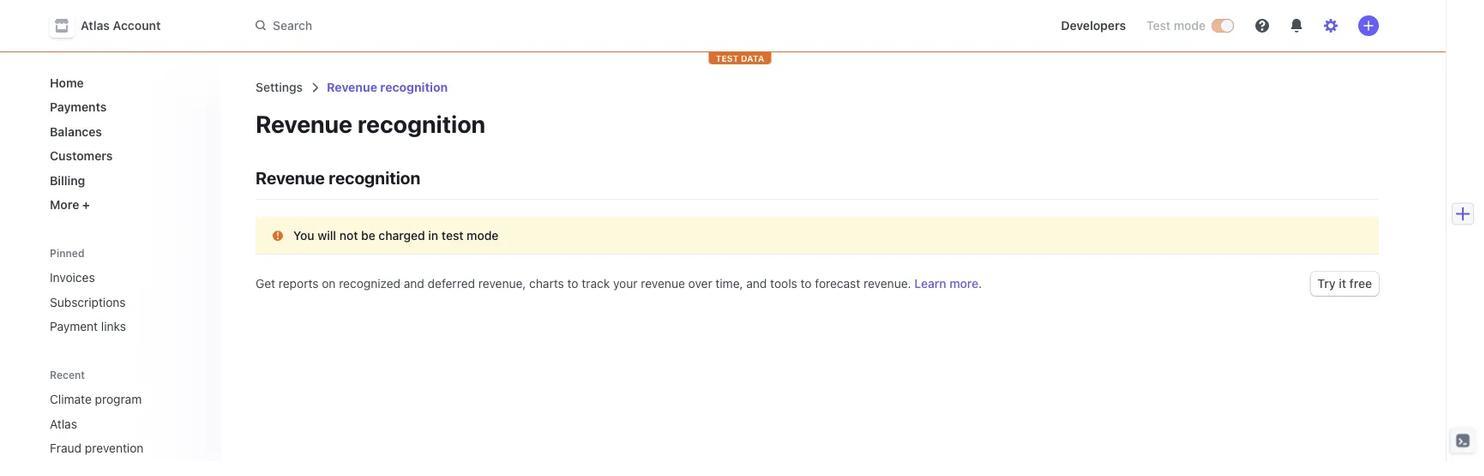 Task type: vqa. For each thing, say whether or not it's contained in the screenshot.
more
yes



Task type: locate. For each thing, give the bounding box(es) containing it.
learn more link
[[915, 277, 979, 291]]

track
[[582, 277, 610, 291]]

you
[[293, 229, 315, 243]]

1 and from the left
[[404, 277, 425, 291]]

revenue
[[641, 277, 685, 291]]

svg image
[[273, 231, 283, 241]]

recent navigation links element
[[33, 361, 221, 462]]

balances
[[50, 124, 102, 139]]

revenue
[[327, 80, 377, 94], [256, 109, 353, 138]]

more +
[[50, 198, 90, 212]]

mode right test on the top of page
[[1174, 18, 1206, 33]]

atlas account
[[81, 18, 161, 33]]

pinned
[[50, 247, 85, 259]]

try it free
[[1318, 277, 1373, 291]]

links
[[101, 320, 126, 334]]

tools
[[771, 277, 798, 291]]

you will not be charged in test mode
[[293, 229, 499, 243]]

0 horizontal spatial mode
[[467, 229, 499, 243]]

account
[[113, 18, 161, 33]]

pinned navigation links element
[[43, 239, 211, 341]]

invoices link
[[43, 264, 208, 292]]

recognition
[[380, 80, 448, 94], [358, 109, 486, 138]]

subscriptions link
[[43, 288, 208, 316]]

customers
[[50, 149, 113, 163]]

and left tools
[[747, 277, 767, 291]]

charts
[[529, 277, 564, 291]]

try it free button
[[1311, 272, 1380, 296]]

atlas inside recent element
[[50, 417, 77, 431]]

atlas up fraud
[[50, 417, 77, 431]]

fraud prevention
[[50, 441, 144, 456]]

1 vertical spatial atlas
[[50, 417, 77, 431]]

0 horizontal spatial atlas
[[50, 417, 77, 431]]

more
[[50, 198, 79, 212]]

prevention
[[85, 441, 144, 456]]

test mode
[[1147, 18, 1206, 33]]

fraud prevention link
[[43, 435, 184, 462]]

will
[[318, 229, 336, 243]]

and left deferred on the left of page
[[404, 277, 425, 291]]

your
[[613, 277, 638, 291]]

and
[[404, 277, 425, 291], [747, 277, 767, 291]]

atlas
[[81, 18, 110, 33], [50, 417, 77, 431]]

developers link
[[1055, 12, 1133, 39]]

to right tools
[[801, 277, 812, 291]]

atlas link
[[43, 410, 184, 438]]

payment
[[50, 320, 98, 334]]

1 horizontal spatial and
[[747, 277, 767, 291]]

developers
[[1061, 18, 1126, 33]]

to left track
[[568, 277, 579, 291]]

atlas inside button
[[81, 18, 110, 33]]

in
[[428, 229, 439, 243]]

1 horizontal spatial atlas
[[81, 18, 110, 33]]

time,
[[716, 277, 743, 291]]

0 vertical spatial mode
[[1174, 18, 1206, 33]]

mode
[[1174, 18, 1206, 33], [467, 229, 499, 243]]

0 vertical spatial atlas
[[81, 18, 110, 33]]

deferred
[[428, 277, 475, 291]]

atlas for atlas
[[50, 417, 77, 431]]

to
[[568, 277, 579, 291], [801, 277, 812, 291]]

on
[[322, 277, 336, 291]]

revenue right settings link
[[327, 80, 377, 94]]

atlas account button
[[50, 14, 178, 38]]

settings
[[256, 80, 303, 94]]

0 horizontal spatial to
[[568, 277, 579, 291]]

0 vertical spatial recognition
[[380, 80, 448, 94]]

mode right test on the left
[[467, 229, 499, 243]]

2 to from the left
[[801, 277, 812, 291]]

not
[[339, 229, 358, 243]]

recognized
[[339, 277, 401, 291]]

over
[[689, 277, 713, 291]]

test
[[1147, 18, 1171, 33]]

free
[[1350, 277, 1373, 291]]

try
[[1318, 277, 1336, 291]]

forecast
[[815, 277, 861, 291]]

Search text field
[[245, 10, 729, 41]]

invoices
[[50, 271, 95, 285]]

payment links
[[50, 320, 126, 334]]

revenue down settings link
[[256, 109, 353, 138]]

1 vertical spatial mode
[[467, 229, 499, 243]]

climate
[[50, 392, 92, 407]]

0 vertical spatial revenue
[[327, 80, 377, 94]]

1 horizontal spatial to
[[801, 277, 812, 291]]

revenue recognition
[[327, 80, 448, 94], [256, 109, 486, 138]]

more
[[950, 277, 979, 291]]

reports
[[279, 277, 319, 291]]

0 horizontal spatial and
[[404, 277, 425, 291]]

get
[[256, 277, 275, 291]]

core navigation links element
[[43, 69, 208, 219]]

atlas left 'account'
[[81, 18, 110, 33]]



Task type: describe. For each thing, give the bounding box(es) containing it.
settings link
[[256, 80, 303, 94]]

it
[[1339, 277, 1347, 291]]

test
[[716, 53, 739, 63]]

climate program link
[[43, 386, 184, 414]]

get reports on recognized and deferred revenue, charts to track your revenue over time, and tools to forecast revenue. learn more .
[[256, 277, 982, 291]]

be
[[361, 229, 376, 243]]

test
[[442, 229, 464, 243]]

balances link
[[43, 118, 208, 145]]

customers link
[[43, 142, 208, 170]]

payment links link
[[43, 313, 208, 341]]

.
[[979, 277, 982, 291]]

settings image
[[1325, 19, 1338, 33]]

payments
[[50, 100, 107, 114]]

recent
[[50, 369, 85, 381]]

billing
[[50, 173, 85, 187]]

atlas for atlas account
[[81, 18, 110, 33]]

revenue.
[[864, 277, 912, 291]]

1 vertical spatial revenue recognition
[[256, 109, 486, 138]]

help image
[[1256, 19, 1270, 33]]

1 horizontal spatial mode
[[1174, 18, 1206, 33]]

learn
[[915, 277, 947, 291]]

test data
[[716, 53, 765, 63]]

Search search field
[[245, 10, 729, 41]]

revenue,
[[479, 277, 526, 291]]

home
[[50, 75, 84, 90]]

1 vertical spatial recognition
[[358, 109, 486, 138]]

0 vertical spatial revenue recognition
[[327, 80, 448, 94]]

search
[[273, 18, 312, 32]]

+
[[82, 198, 90, 212]]

1 to from the left
[[568, 277, 579, 291]]

charged
[[379, 229, 425, 243]]

data
[[741, 53, 765, 63]]

fraud
[[50, 441, 82, 456]]

1 vertical spatial revenue
[[256, 109, 353, 138]]

notifications image
[[1290, 19, 1304, 33]]

2 and from the left
[[747, 277, 767, 291]]

climate program
[[50, 392, 142, 407]]

pinned element
[[43, 264, 208, 341]]

payments link
[[43, 93, 208, 121]]

home link
[[43, 69, 208, 97]]

subscriptions
[[50, 295, 126, 309]]

program
[[95, 392, 142, 407]]

recent element
[[33, 386, 221, 462]]

billing link
[[43, 166, 208, 194]]



